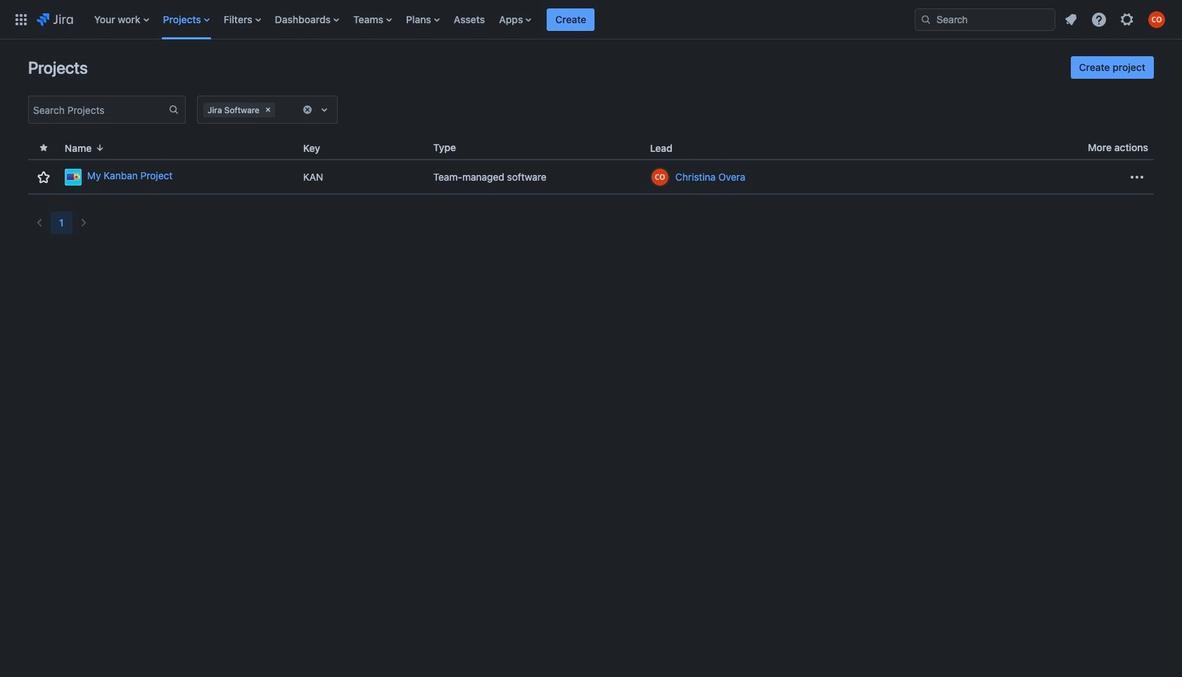 Task type: locate. For each thing, give the bounding box(es) containing it.
list item
[[547, 0, 595, 39]]

0 horizontal spatial list
[[87, 0, 904, 39]]

clear image
[[262, 104, 274, 115]]

banner
[[0, 0, 1183, 39]]

open image
[[316, 101, 333, 118]]

list
[[87, 0, 904, 39], [1059, 7, 1174, 32]]

jira image
[[37, 11, 73, 28], [37, 11, 73, 28]]

star my kanban project image
[[35, 169, 52, 185]]

1 horizontal spatial list
[[1059, 7, 1174, 32]]

None search field
[[915, 8, 1056, 31]]

group
[[1071, 56, 1154, 79]]

help image
[[1091, 11, 1108, 28]]

next image
[[75, 215, 92, 232]]

Search Projects text field
[[29, 100, 168, 120]]

primary element
[[8, 0, 904, 39]]

search image
[[921, 14, 932, 25]]

Search field
[[915, 8, 1056, 31]]



Task type: vqa. For each thing, say whether or not it's contained in the screenshot.
list item
yes



Task type: describe. For each thing, give the bounding box(es) containing it.
appswitcher icon image
[[13, 11, 30, 28]]

notifications image
[[1063, 11, 1080, 28]]

more image
[[1129, 169, 1146, 185]]

previous image
[[31, 215, 48, 232]]

clear image
[[302, 104, 313, 115]]

settings image
[[1119, 11, 1136, 28]]

your profile and settings image
[[1149, 11, 1166, 28]]



